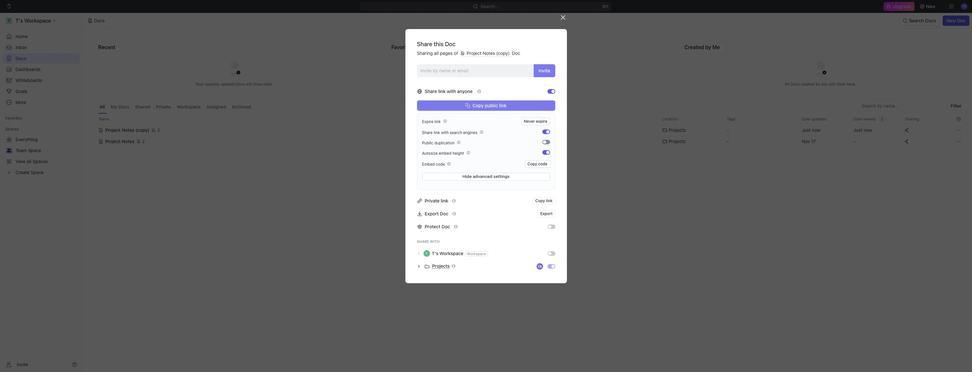 Task type: locate. For each thing, give the bounding box(es) containing it.
favorites inside favorites button
[[5, 116, 22, 121]]

1 horizontal spatial (copy)
[[497, 50, 510, 56]]

1 horizontal spatial here.
[[847, 82, 857, 86]]

0 vertical spatial copy
[[473, 103, 484, 108]]

1 horizontal spatial favorites
[[392, 44, 414, 50]]

you
[[822, 82, 829, 86]]

date left updated
[[802, 117, 811, 121]]

private inside private button
[[156, 104, 171, 110]]

share for share link with search engines
[[422, 130, 433, 135]]

(copy) down shared "button"
[[136, 127, 150, 133]]

share left this at top left
[[417, 41, 433, 48]]

1 vertical spatial project notes (copy)
[[105, 127, 150, 133]]

1 vertical spatial all
[[100, 104, 105, 110]]

doc for protect doc
[[442, 224, 450, 229]]

sharing inside row
[[906, 117, 920, 121]]

new inside 'button'
[[947, 18, 957, 23]]

0 horizontal spatial sharing
[[417, 50, 433, 56]]

1 horizontal spatial now
[[864, 127, 873, 133]]

docs inside "tab list"
[[118, 104, 129, 110]]

code for copy code
[[539, 162, 548, 166]]

0 horizontal spatial favorites
[[5, 116, 22, 121]]

workspace right private button
[[177, 104, 201, 110]]

0 vertical spatial 2
[[157, 127, 160, 133]]

tab list
[[98, 101, 253, 114]]

doc inside 'button'
[[958, 18, 966, 23]]

just up nov
[[802, 127, 811, 133]]

1 vertical spatial with
[[441, 130, 449, 135]]

my docs button
[[109, 101, 131, 114]]

now down date viewed button
[[864, 127, 873, 133]]

private up export doc
[[425, 198, 440, 204]]

your recently opened docs will show here.
[[196, 82, 273, 86]]

(copy)
[[497, 50, 510, 56], [136, 127, 150, 133]]

share up public
[[422, 130, 433, 135]]

docs
[[94, 18, 105, 23], [926, 18, 937, 23], [16, 56, 26, 61], [236, 82, 245, 86], [791, 82, 800, 86], [118, 104, 129, 110]]

-
[[727, 127, 730, 133], [727, 139, 730, 144], [854, 139, 856, 144]]

date for date updated
[[802, 117, 811, 121]]

0 vertical spatial with
[[447, 88, 456, 94]]

1 horizontal spatial just now
[[854, 127, 873, 133]]

0 horizontal spatial all
[[100, 104, 105, 110]]

opened
[[221, 82, 235, 86]]

project notes (copy) up "project notes" on the left top of the page
[[105, 127, 150, 133]]

favorites button
[[3, 114, 25, 122]]

table
[[90, 114, 965, 148]]

2 vertical spatial projects
[[432, 264, 450, 269]]

project notes (copy) up invite by name or email text box
[[466, 50, 511, 56]]

private right shared
[[156, 104, 171, 110]]

goals link
[[3, 86, 80, 97]]

1 horizontal spatial code
[[539, 162, 548, 166]]

new
[[927, 4, 936, 9], [947, 18, 957, 23]]

0 vertical spatial all
[[785, 82, 790, 86]]

1 just now from the left
[[802, 127, 821, 133]]

notes for just
[[122, 127, 134, 133]]

2 horizontal spatial workspace
[[467, 252, 487, 256]]

2
[[157, 127, 160, 133], [142, 139, 145, 144]]

show right you
[[837, 82, 846, 86]]

here.
[[264, 82, 273, 86], [847, 82, 857, 86]]

recently
[[205, 82, 220, 86]]

2 vertical spatial project
[[105, 139, 121, 144]]

new up search docs
[[927, 4, 936, 9]]

link right expire
[[435, 119, 441, 124]]

2 just now from the left
[[854, 127, 873, 133]]

copy
[[473, 103, 484, 108], [528, 162, 538, 166], [536, 198, 545, 203]]

2 row from the top
[[90, 124, 965, 137]]

1 row from the top
[[90, 114, 965, 124]]

2 vertical spatial with
[[430, 239, 440, 244]]

2 here. from the left
[[847, 82, 857, 86]]

1 horizontal spatial by
[[816, 82, 821, 86]]

1 horizontal spatial all
[[785, 82, 790, 86]]

1 vertical spatial invite
[[17, 362, 28, 367]]

project up "project notes" on the left top of the page
[[105, 127, 121, 133]]

1 horizontal spatial private
[[425, 198, 440, 204]]

date left viewed
[[854, 117, 863, 121]]

workspace
[[177, 104, 201, 110], [440, 251, 464, 256], [467, 252, 487, 256]]

new for new
[[927, 4, 936, 9]]

link up "export" dropdown button on the right bottom of page
[[546, 198, 553, 203]]

by left you
[[816, 82, 821, 86]]

row
[[90, 114, 965, 124], [90, 124, 965, 137], [90, 135, 965, 148]]

1 horizontal spatial date
[[854, 117, 863, 121]]

doc
[[958, 18, 966, 23], [445, 41, 456, 48], [512, 50, 521, 56], [440, 211, 449, 216], [442, 224, 450, 229]]

Search by name... text field
[[862, 101, 944, 111]]

tb
[[538, 265, 542, 269]]

show right no recent docs image
[[253, 82, 263, 86]]

copy for copy public link
[[473, 103, 484, 108]]

2 show from the left
[[837, 82, 846, 86]]

1 horizontal spatial new
[[947, 18, 957, 23]]

1 horizontal spatial just
[[854, 127, 863, 133]]

private for private
[[156, 104, 171, 110]]

notes for nov
[[122, 139, 134, 144]]

export up protect
[[425, 211, 439, 216]]

workspace up projects dropdown button
[[440, 251, 464, 256]]

all docs created by you will show here.
[[785, 82, 857, 86]]

copy code
[[528, 162, 548, 166]]

2 down private button
[[157, 127, 160, 133]]

new inside button
[[927, 4, 936, 9]]

2 vertical spatial notes
[[122, 139, 134, 144]]

0 vertical spatial by
[[706, 44, 712, 50]]

duplication
[[435, 141, 455, 146]]

0 horizontal spatial 2
[[142, 139, 145, 144]]

1 vertical spatial favorites
[[5, 116, 22, 121]]

2 right "project notes" on the left top of the page
[[142, 139, 145, 144]]

will right opened
[[246, 82, 252, 86]]

link up export doc
[[441, 198, 449, 204]]

17
[[812, 139, 816, 144]]

sharing for sharing
[[906, 117, 920, 121]]

date for date viewed
[[854, 117, 863, 121]]

1 vertical spatial new
[[947, 18, 957, 23]]

t's
[[432, 251, 439, 256]]

export for export
[[541, 211, 553, 216]]

date inside date updated button
[[802, 117, 811, 121]]

project up invite by name or email text box
[[467, 50, 482, 56]]

2 now from the left
[[864, 127, 873, 133]]

export down copy link
[[541, 211, 553, 216]]

1 horizontal spatial show
[[837, 82, 846, 86]]

1 vertical spatial project
[[105, 127, 121, 133]]

0 horizontal spatial just
[[802, 127, 811, 133]]

row containing project notes (copy)
[[90, 124, 965, 137]]

your
[[196, 82, 204, 86]]

link left anyone
[[439, 88, 446, 94]]

code
[[539, 162, 548, 166], [436, 162, 445, 167]]

0 vertical spatial project
[[467, 50, 482, 56]]

all
[[785, 82, 790, 86], [100, 104, 105, 110]]

project
[[467, 50, 482, 56], [105, 127, 121, 133], [105, 139, 121, 144]]

0 horizontal spatial will
[[246, 82, 252, 86]]

1 horizontal spatial project notes (copy)
[[466, 50, 511, 56]]

0 vertical spatial sharing
[[417, 50, 433, 56]]

1 vertical spatial by
[[816, 82, 821, 86]]

all
[[434, 50, 439, 56]]

private button
[[155, 101, 173, 114]]

sharing down search by name... 'text field'
[[906, 117, 920, 121]]

1 vertical spatial notes
[[122, 127, 134, 133]]

share
[[417, 41, 433, 48], [425, 88, 437, 94], [422, 130, 433, 135], [417, 239, 429, 244]]

height
[[453, 151, 464, 156]]

date inside date viewed button
[[854, 117, 863, 121]]

1 horizontal spatial export
[[541, 211, 553, 216]]

0 horizontal spatial date
[[802, 117, 811, 121]]

private
[[156, 104, 171, 110], [425, 198, 440, 204]]

0 vertical spatial new
[[927, 4, 936, 9]]

1 vertical spatial projects
[[669, 139, 686, 144]]

just now
[[802, 127, 821, 133], [854, 127, 873, 133]]

0 horizontal spatial private
[[156, 104, 171, 110]]

projects
[[669, 127, 686, 133], [669, 139, 686, 144], [432, 264, 450, 269]]

1 vertical spatial private
[[425, 198, 440, 204]]

workspace inside button
[[177, 104, 201, 110]]

sharing
[[417, 50, 433, 56], [906, 117, 920, 121]]

1 date from the left
[[802, 117, 811, 121]]

0 vertical spatial projects
[[669, 127, 686, 133]]

(copy) left no favorited docs image
[[497, 50, 510, 56]]

expire
[[536, 119, 548, 124]]

docs down inbox
[[16, 56, 26, 61]]

2 date from the left
[[854, 117, 863, 121]]

2 for project notes
[[142, 139, 145, 144]]

1 horizontal spatial will
[[830, 82, 836, 86]]

will
[[246, 82, 252, 86], [830, 82, 836, 86]]

home
[[16, 34, 28, 39]]

1 show from the left
[[253, 82, 263, 86]]

0 vertical spatial (copy)
[[497, 50, 510, 56]]

tree
[[3, 134, 80, 178]]

0 vertical spatial private
[[156, 104, 171, 110]]

project notes (copy) inside row
[[105, 127, 150, 133]]

0 horizontal spatial export
[[425, 211, 439, 216]]

cell
[[90, 124, 97, 136], [90, 136, 97, 147]]

just now down date updated button
[[802, 127, 821, 133]]

link up public duplication
[[434, 130, 440, 135]]

hide
[[463, 174, 472, 179]]

with up t's
[[430, 239, 440, 244]]

updated
[[812, 117, 827, 121]]

all left the created
[[785, 82, 790, 86]]

just
[[802, 127, 811, 133], [854, 127, 863, 133]]

spaces
[[5, 127, 19, 132]]

search docs
[[910, 18, 937, 23]]

row containing name
[[90, 114, 965, 124]]

0 horizontal spatial project notes (copy)
[[105, 127, 150, 133]]

new button
[[918, 1, 940, 12]]

embed
[[422, 162, 435, 167]]

with up duplication
[[441, 130, 449, 135]]

workspace right t's workspace
[[467, 252, 487, 256]]

table containing project notes (copy)
[[90, 114, 965, 148]]

0 vertical spatial invite
[[539, 68, 551, 73]]

3 row from the top
[[90, 135, 965, 148]]

docs right search
[[926, 18, 937, 23]]

0 horizontal spatial here.
[[264, 82, 273, 86]]

autosize
[[422, 151, 438, 156]]

all for all docs created by you will show here.
[[785, 82, 790, 86]]

will right you
[[830, 82, 836, 86]]

t's workspace
[[432, 251, 464, 256]]

1 vertical spatial sharing
[[906, 117, 920, 121]]

1 horizontal spatial 2
[[157, 127, 160, 133]]

Invite by name or email text field
[[421, 66, 532, 76]]

share with
[[417, 239, 440, 244]]

just now down date viewed
[[854, 127, 873, 133]]

column header
[[90, 114, 97, 124]]

⌘k
[[603, 4, 610, 9]]

with
[[447, 88, 456, 94], [441, 130, 449, 135], [430, 239, 440, 244]]

1 vertical spatial (copy)
[[136, 127, 150, 133]]

1 just from the left
[[802, 127, 811, 133]]

1 vertical spatial copy
[[528, 162, 538, 166]]

0 horizontal spatial workspace
[[177, 104, 201, 110]]

just down date viewed
[[854, 127, 863, 133]]

1 cell from the top
[[90, 124, 97, 136]]

cell for project notes
[[90, 136, 97, 147]]

docs up recent
[[94, 18, 105, 23]]

1 will from the left
[[246, 82, 252, 86]]

1 horizontal spatial sharing
[[906, 117, 920, 121]]

autosize embed height
[[422, 151, 465, 156]]

now
[[813, 127, 821, 133], [864, 127, 873, 133]]

export inside dropdown button
[[541, 211, 553, 216]]

by left me
[[706, 44, 712, 50]]

all inside all "button"
[[100, 104, 105, 110]]

2 vertical spatial copy
[[536, 198, 545, 203]]

now down date updated button
[[813, 127, 821, 133]]

dashboards
[[16, 67, 41, 72]]

0 horizontal spatial show
[[253, 82, 263, 86]]

export button
[[538, 210, 556, 218]]

project notes (copy)
[[466, 50, 511, 56], [105, 127, 150, 133]]

2 cell from the top
[[90, 136, 97, 147]]

new right search docs
[[947, 18, 957, 23]]

public duplication
[[422, 141, 456, 146]]

with for anyone
[[447, 88, 456, 94]]

0 horizontal spatial (copy)
[[136, 127, 150, 133]]

docs right opened
[[236, 82, 245, 86]]

0 horizontal spatial just now
[[802, 127, 821, 133]]

with left anyone
[[447, 88, 456, 94]]

invite inside sidebar navigation
[[17, 362, 28, 367]]

- for just
[[727, 127, 730, 133]]

sharing left "all"
[[417, 50, 433, 56]]

settings
[[494, 174, 510, 179]]

project for nov 17
[[105, 139, 121, 144]]

archived button
[[230, 101, 253, 114]]

inbox
[[16, 45, 27, 50]]

(copy) inside row
[[136, 127, 150, 133]]

share this doc
[[417, 41, 456, 48]]

1 vertical spatial 2
[[142, 139, 145, 144]]

show
[[253, 82, 263, 86], [837, 82, 846, 86]]

new doc button
[[943, 16, 970, 26]]

no recent docs image
[[221, 56, 247, 82]]

share up expire link
[[425, 88, 437, 94]]

0 horizontal spatial invite
[[17, 362, 28, 367]]

favorites
[[392, 44, 414, 50], [5, 116, 22, 121]]

share up t
[[417, 239, 429, 244]]

0 horizontal spatial by
[[706, 44, 712, 50]]

0 horizontal spatial code
[[436, 162, 445, 167]]

all left my
[[100, 104, 105, 110]]

0 horizontal spatial new
[[927, 4, 936, 9]]

docs right my
[[118, 104, 129, 110]]

project down name
[[105, 139, 121, 144]]

0 horizontal spatial now
[[813, 127, 821, 133]]



Task type: describe. For each thing, give the bounding box(es) containing it.
doc for new doc
[[958, 18, 966, 23]]

cell for project notes (copy)
[[90, 124, 97, 136]]

nov
[[802, 139, 811, 144]]

never expire
[[524, 119, 548, 124]]

upgrade link
[[884, 2, 915, 11]]

all button
[[98, 101, 107, 114]]

search...
[[481, 4, 499, 9]]

assigned button
[[205, 101, 228, 114]]

viewed
[[864, 117, 877, 121]]

date viewed button
[[850, 114, 886, 124]]

created
[[685, 44, 705, 50]]

my
[[111, 104, 117, 110]]

assigned
[[207, 104, 226, 110]]

all for all
[[100, 104, 105, 110]]

nov 17
[[802, 139, 816, 144]]

projects for just
[[669, 127, 686, 133]]

share link with search engines
[[422, 130, 479, 135]]

2 for project notes (copy)
[[157, 127, 160, 133]]

date updated
[[802, 117, 827, 121]]

t
[[426, 252, 428, 256]]

goals
[[16, 89, 27, 94]]

workspace button
[[175, 101, 202, 114]]

sharing all pages of
[[417, 50, 460, 56]]

project for just now
[[105, 127, 121, 133]]

private for private link
[[425, 198, 440, 204]]

date updated button
[[799, 114, 831, 124]]

sidebar navigation
[[0, 13, 82, 372]]

name
[[99, 117, 110, 121]]

row containing project notes
[[90, 135, 965, 148]]

0 vertical spatial notes
[[483, 50, 495, 56]]

link for share link with anyone
[[439, 88, 446, 94]]

pages
[[440, 50, 453, 56]]

sharing for sharing all pages of
[[417, 50, 433, 56]]

advanced
[[473, 174, 493, 179]]

never expire button
[[522, 118, 550, 125]]

no favorited docs image
[[515, 56, 541, 82]]

docs link
[[3, 53, 80, 64]]

expire link
[[422, 119, 442, 124]]

me
[[713, 44, 721, 50]]

upgrade
[[893, 4, 912, 9]]

search
[[450, 130, 462, 135]]

protect
[[425, 224, 441, 229]]

export for export doc
[[425, 211, 439, 216]]

link for share link with search engines
[[434, 130, 440, 135]]

search
[[910, 18, 925, 23]]

1 horizontal spatial invite
[[539, 68, 551, 73]]

copy public link
[[473, 103, 507, 108]]

dashboards link
[[3, 64, 80, 75]]

this
[[434, 41, 444, 48]]

1 horizontal spatial workspace
[[440, 251, 464, 256]]

2 just from the left
[[854, 127, 863, 133]]

search docs button
[[901, 16, 941, 26]]

code for embed code
[[436, 162, 445, 167]]

new doc
[[947, 18, 966, 23]]

engines
[[464, 130, 478, 135]]

docs left the created
[[791, 82, 800, 86]]

anyone
[[457, 88, 473, 94]]

private link
[[425, 198, 449, 204]]

share for share this doc
[[417, 41, 433, 48]]

project notes
[[105, 139, 134, 144]]

share for share with
[[417, 239, 429, 244]]

expire
[[422, 119, 434, 124]]

new for new doc
[[947, 18, 957, 23]]

protect doc
[[425, 224, 450, 229]]

whiteboards
[[16, 78, 42, 83]]

created
[[801, 82, 815, 86]]

share link with anyone
[[425, 88, 474, 94]]

tab list containing all
[[98, 101, 253, 114]]

1 here. from the left
[[264, 82, 273, 86]]

hide advanced settings
[[463, 174, 510, 179]]

shared
[[135, 104, 150, 110]]

export doc
[[425, 211, 449, 216]]

projects button
[[432, 264, 456, 269]]

copy link
[[536, 198, 553, 203]]

of
[[454, 50, 458, 56]]

copy for copy link
[[536, 198, 545, 203]]

link for expire link
[[435, 119, 441, 124]]

copy for copy code
[[528, 162, 538, 166]]

docs inside sidebar navigation
[[16, 56, 26, 61]]

link for copy link
[[546, 198, 553, 203]]

location
[[663, 117, 678, 121]]

share for share link with anyone
[[425, 88, 437, 94]]

public
[[485, 103, 498, 108]]

tree inside sidebar navigation
[[3, 134, 80, 178]]

shared button
[[134, 101, 152, 114]]

no created by me docs image
[[808, 56, 834, 82]]

link right public
[[499, 103, 507, 108]]

home link
[[3, 31, 80, 42]]

public
[[422, 141, 434, 146]]

with for search
[[441, 130, 449, 135]]

date viewed
[[854, 117, 877, 121]]

embed
[[439, 151, 452, 156]]

my docs
[[111, 104, 129, 110]]

doc for export doc
[[440, 211, 449, 216]]

tags
[[727, 117, 736, 121]]

projects for nov
[[669, 139, 686, 144]]

link for private link
[[441, 198, 449, 204]]

whiteboards link
[[3, 75, 80, 86]]

never
[[524, 119, 535, 124]]

recent
[[98, 44, 115, 50]]

- for nov
[[727, 139, 730, 144]]

0 vertical spatial project notes (copy)
[[466, 50, 511, 56]]

archived
[[232, 104, 251, 110]]

embed code
[[422, 162, 446, 167]]

2 will from the left
[[830, 82, 836, 86]]

0 vertical spatial favorites
[[392, 44, 414, 50]]

created by me
[[685, 44, 721, 50]]

inbox link
[[3, 42, 80, 53]]

1 now from the left
[[813, 127, 821, 133]]



Task type: vqa. For each thing, say whether or not it's contained in the screenshot.
Project 2's the 3
no



